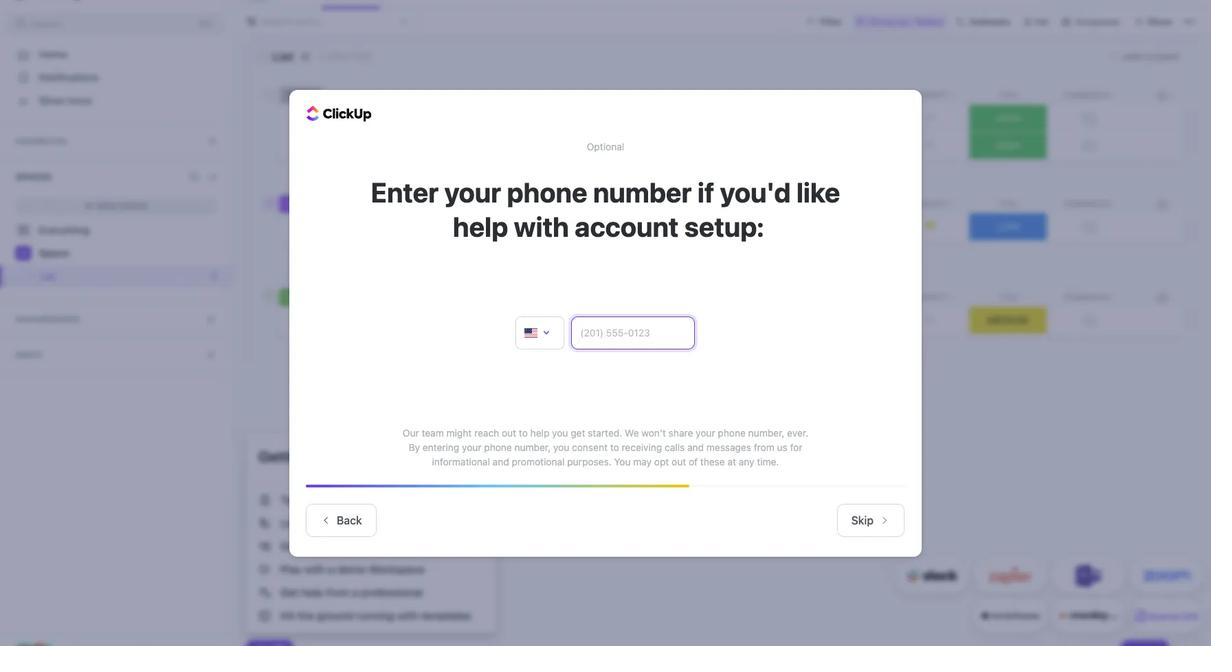 Task type: vqa. For each thing, say whether or not it's contained in the screenshot.
Enter your phone number if you'd like help with account setup:
yes



Task type: describe. For each thing, give the bounding box(es) containing it.
you'd
[[720, 176, 791, 208]]

0 horizontal spatial number,
[[515, 442, 551, 453]]

if
[[698, 176, 715, 208]]

any
[[739, 456, 755, 468]]

for
[[790, 442, 803, 453]]

number
[[593, 176, 692, 208]]

get
[[571, 427, 585, 439]]

help inside enter your phone number if you'd like help with account setup:
[[453, 210, 508, 242]]

back
[[337, 515, 362, 527]]

(201) 555-0123 telephone field
[[572, 317, 695, 350]]

you
[[614, 456, 631, 468]]

phone inside enter your phone number if you'd like help with account setup:
[[507, 176, 588, 208]]

our team might reach out to help you get started. we won't share your phone number, ever. by entering your phone number, you consent to receiving calls and messages from us for informational and promotional purposes. you may opt out of these at any time.
[[403, 427, 809, 468]]

promotional
[[512, 456, 565, 468]]

time.
[[757, 456, 779, 468]]

1 horizontal spatial number,
[[748, 427, 785, 439]]

calls
[[665, 442, 685, 453]]

0 horizontal spatial and
[[493, 456, 509, 468]]

at
[[728, 456, 736, 468]]

receiving
[[622, 442, 662, 453]]

1 horizontal spatial and
[[688, 442, 704, 453]]

optional
[[587, 141, 624, 152]]

with
[[514, 210, 569, 242]]

like
[[797, 176, 840, 208]]

entering
[[423, 442, 459, 453]]

messages
[[707, 442, 751, 453]]

help inside our team might reach out to help you get started. we won't share your phone number, ever. by entering your phone number, you consent to receiving calls and messages from us for informational and promotional purposes. you may opt out of these at any time.
[[531, 427, 550, 439]]

purposes.
[[567, 456, 612, 468]]



Task type: locate. For each thing, give the bounding box(es) containing it.
1 vertical spatial you
[[553, 442, 570, 453]]

0 vertical spatial to
[[519, 427, 528, 439]]

1 vertical spatial and
[[493, 456, 509, 468]]

0 vertical spatial you
[[552, 427, 568, 439]]

1 horizontal spatial help
[[531, 427, 550, 439]]

phone up with
[[507, 176, 588, 208]]

reach
[[474, 427, 499, 439]]

1 horizontal spatial to
[[610, 442, 619, 453]]

setup:
[[685, 210, 764, 242]]

might
[[447, 427, 472, 439]]

0 vertical spatial your
[[444, 176, 501, 208]]

won't
[[642, 427, 666, 439]]

clickup logo image
[[307, 106, 372, 122]]

0 vertical spatial out
[[502, 427, 516, 439]]

ever.
[[787, 427, 809, 439]]

enter
[[371, 176, 439, 208]]

you
[[552, 427, 568, 439], [553, 442, 570, 453]]

help left with
[[453, 210, 508, 242]]

skip
[[852, 515, 874, 527]]

help
[[453, 210, 508, 242], [531, 427, 550, 439]]

your right enter
[[444, 176, 501, 208]]

started.
[[588, 427, 622, 439]]

phone up the messages
[[718, 427, 746, 439]]

you up promotional
[[553, 442, 570, 453]]

1 vertical spatial your
[[696, 427, 715, 439]]

1 vertical spatial number,
[[515, 442, 551, 453]]

1 vertical spatial out
[[672, 456, 686, 468]]

1 horizontal spatial out
[[672, 456, 686, 468]]

phone
[[507, 176, 588, 208], [718, 427, 746, 439], [484, 442, 512, 453]]

these
[[700, 456, 725, 468]]

account
[[575, 210, 679, 242]]

enter your phone number if you'd like help with account setup:
[[371, 176, 840, 242]]

your
[[444, 176, 501, 208], [696, 427, 715, 439], [462, 442, 482, 453]]

out
[[502, 427, 516, 439], [672, 456, 686, 468]]

0 horizontal spatial out
[[502, 427, 516, 439]]

by
[[409, 442, 420, 453]]

2 vertical spatial your
[[462, 442, 482, 453]]

to up promotional
[[519, 427, 528, 439]]

us
[[777, 442, 788, 453]]

consent
[[572, 442, 608, 453]]

0 vertical spatial and
[[688, 442, 704, 453]]

back button
[[306, 504, 377, 537]]

from
[[754, 442, 775, 453]]

number, up promotional
[[515, 442, 551, 453]]

phone down reach
[[484, 442, 512, 453]]

number,
[[748, 427, 785, 439], [515, 442, 551, 453]]

our
[[403, 427, 419, 439]]

informational
[[432, 456, 490, 468]]

to up you on the bottom of page
[[610, 442, 619, 453]]

0 vertical spatial phone
[[507, 176, 588, 208]]

and down reach
[[493, 456, 509, 468]]

to
[[519, 427, 528, 439], [610, 442, 619, 453]]

opt
[[654, 456, 669, 468]]

0 vertical spatial number,
[[748, 427, 785, 439]]

your right the share
[[696, 427, 715, 439]]

0 vertical spatial help
[[453, 210, 508, 242]]

out right reach
[[502, 427, 516, 439]]

may
[[633, 456, 652, 468]]

and up of
[[688, 442, 704, 453]]

out left of
[[672, 456, 686, 468]]

share
[[669, 427, 693, 439]]

and
[[688, 442, 704, 453], [493, 456, 509, 468]]

we
[[625, 427, 639, 439]]

skip button
[[837, 504, 905, 537]]

2 vertical spatial phone
[[484, 442, 512, 453]]

1 vertical spatial to
[[610, 442, 619, 453]]

team
[[422, 427, 444, 439]]

of
[[689, 456, 698, 468]]

your up informational
[[462, 442, 482, 453]]

1 vertical spatial help
[[531, 427, 550, 439]]

you left get
[[552, 427, 568, 439]]

number, up "from"
[[748, 427, 785, 439]]

0 horizontal spatial to
[[519, 427, 528, 439]]

0 horizontal spatial help
[[453, 210, 508, 242]]

help up promotional
[[531, 427, 550, 439]]

1 vertical spatial phone
[[718, 427, 746, 439]]

your inside enter your phone number if you'd like help with account setup:
[[444, 176, 501, 208]]



